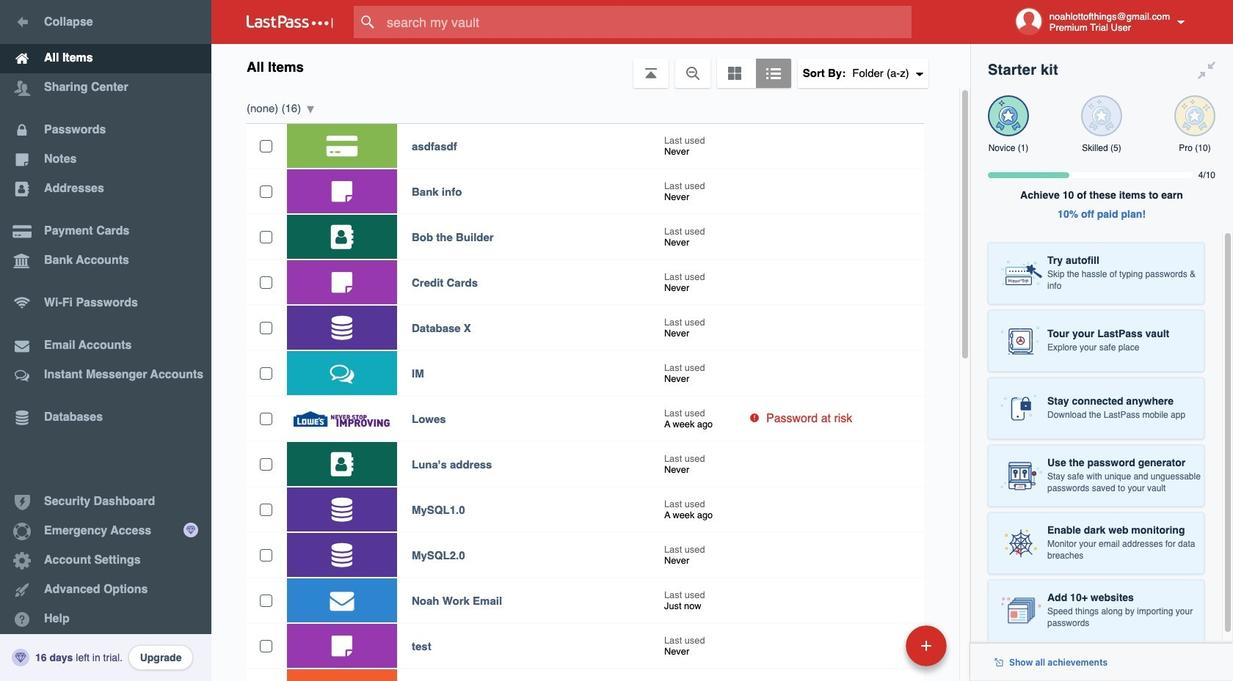 Task type: locate. For each thing, give the bounding box(es) containing it.
lastpass image
[[247, 15, 333, 29]]

new item navigation
[[805, 622, 956, 682]]

new item element
[[805, 625, 952, 667]]

search my vault text field
[[354, 6, 940, 38]]



Task type: describe. For each thing, give the bounding box(es) containing it.
vault options navigation
[[211, 44, 970, 88]]

main navigation navigation
[[0, 0, 211, 682]]

Search search field
[[354, 6, 940, 38]]



